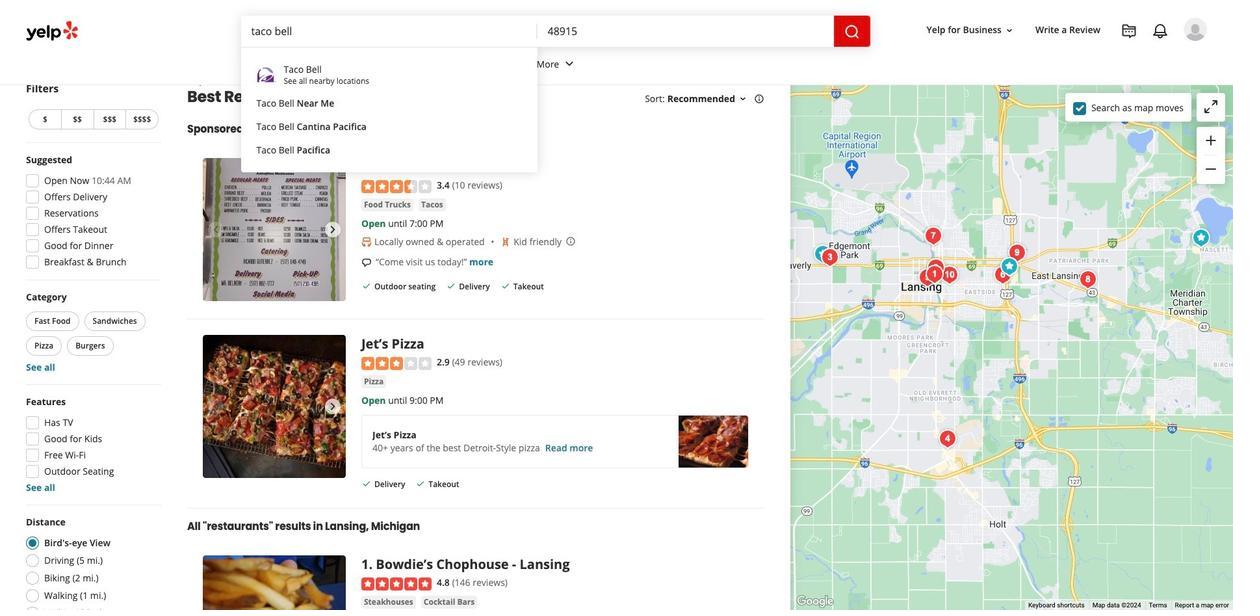 Task type: describe. For each thing, give the bounding box(es) containing it.
zoom in image
[[1204, 133, 1220, 148]]

none field address, neighborhood, city, state or zip
[[538, 16, 834, 47]]

jet's pizza image
[[997, 253, 1023, 279]]

address, neighborhood, city, state or zip text field
[[538, 16, 834, 47]]

16 info v2 image
[[755, 94, 765, 104]]

previous image for 2.9 star rating image's slideshow element
[[208, 399, 224, 415]]

bowdie's chophouse - lansing image
[[922, 261, 948, 287]]

slideshow element for 2.9 star rating image
[[203, 335, 346, 478]]

lansing shuffle image
[[923, 255, 949, 281]]

expand map image
[[1204, 99, 1220, 114]]

taco bell image
[[810, 241, 836, 267]]

next image
[[325, 222, 341, 238]]

projects image
[[1122, 23, 1138, 39]]

1 24 chevron down v2 image from the left
[[303, 56, 319, 72]]

envie image
[[915, 264, 941, 290]]

16 chevron right v2 image
[[209, 76, 220, 86]]

previous image for slideshow element associated with 3.4 star rating image
[[208, 222, 224, 238]]

search image
[[845, 24, 860, 40]]

el oasis image
[[1189, 225, 1215, 251]]

16 checkmark v2 image
[[446, 281, 457, 291]]

4.8 star rating image
[[362, 577, 432, 590]]

the ocean crab image
[[935, 426, 961, 452]]



Task type: vqa. For each thing, say whether or not it's contained in the screenshot.
Business Success Stories 'link' at the bottom right of page
no



Task type: locate. For each thing, give the bounding box(es) containing it.
babe's corner image
[[937, 262, 963, 288]]

notifications image
[[1153, 23, 1169, 39]]

business categories element
[[239, 47, 1208, 85]]

google image
[[794, 593, 837, 610]]

the people's kitchen image
[[990, 262, 1016, 288]]

0 vertical spatial previous image
[[208, 222, 224, 238]]

16 info v2 image
[[287, 124, 297, 134]]

16 speech v2 image
[[362, 257, 372, 268]]

1 previous image from the top
[[208, 222, 224, 238]]

2 slideshow element from the top
[[203, 335, 346, 478]]

2 previous image from the top
[[208, 399, 224, 415]]

info icon image
[[566, 236, 576, 246], [566, 236, 576, 246]]

option group
[[22, 516, 161, 610]]

1 slideshow element from the top
[[203, 158, 346, 301]]

2.9 star rating image
[[362, 357, 432, 370]]

group
[[1198, 127, 1226, 184], [22, 154, 161, 273], [23, 291, 161, 374], [22, 395, 161, 494]]

user actions element
[[917, 16, 1226, 96]]

noosh afghan cuisine image
[[817, 244, 843, 270]]

  text field
[[241, 16, 538, 47]]

next image
[[325, 399, 341, 415]]

slideshow element
[[203, 158, 346, 301], [203, 335, 346, 478]]

map region
[[765, 83, 1234, 610]]

3.4 star rating image
[[362, 180, 432, 193]]

previous image
[[208, 222, 224, 238], [208, 399, 224, 415]]

meat bbq image
[[921, 223, 947, 249]]

big mom's house image
[[1076, 266, 1102, 292]]

16 checkmark v2 image
[[362, 281, 372, 291], [501, 281, 511, 291], [362, 478, 372, 489], [416, 478, 426, 489]]

slideshow element for 3.4 star rating image
[[203, 158, 346, 301]]

zoom out image
[[1204, 161, 1220, 177]]

None search field
[[241, 16, 871, 47]]

0 horizontal spatial 24 chevron down v2 image
[[303, 56, 319, 72]]

1 vertical spatial previous image
[[208, 399, 224, 415]]

2 24 chevron down v2 image from the left
[[562, 56, 578, 72]]

16 locally owned v2 image
[[362, 237, 372, 247]]

0 vertical spatial slideshow element
[[203, 158, 346, 301]]

16 chevron down v2 image
[[1005, 25, 1015, 36]]

kendall p. image
[[1184, 18, 1208, 41]]

None field
[[241, 16, 538, 47], [538, 16, 834, 47], [241, 16, 538, 47]]

1 vertical spatial slideshow element
[[203, 335, 346, 478]]

cask & co image
[[1005, 240, 1031, 266]]

things to do, nail salons, plumbers text field
[[241, 16, 538, 47]]

24 chevron down v2 image
[[303, 56, 319, 72], [562, 56, 578, 72]]

16 kid friendly v2 image
[[501, 237, 511, 247]]

1 horizontal spatial 24 chevron down v2 image
[[562, 56, 578, 72]]



